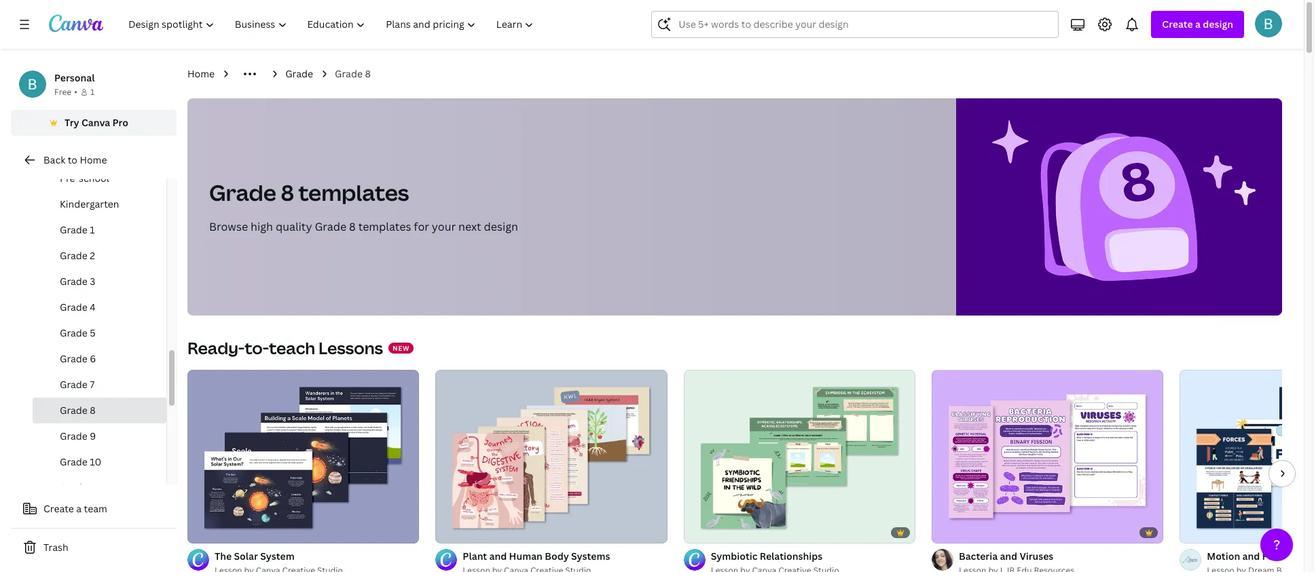 Task type: describe. For each thing, give the bounding box(es) containing it.
create a team button
[[11, 496, 177, 523]]

new
[[392, 344, 410, 353]]

create a design
[[1162, 18, 1233, 31]]

8 down the "grade 8 templates" on the left top of the page
[[349, 219, 356, 234]]

relationships
[[760, 550, 823, 563]]

grade 10 link
[[33, 450, 166, 475]]

0 vertical spatial templates
[[298, 178, 409, 207]]

Search search field
[[679, 12, 1050, 37]]

grade 4
[[60, 301, 96, 314]]

force
[[1262, 550, 1288, 563]]

system
[[260, 550, 294, 563]]

browse high quality grade 8 templates for your next design
[[209, 219, 518, 234]]

10
[[90, 456, 101, 469]]

motion and force image
[[1180, 370, 1314, 544]]

symbiotic relationships
[[711, 550, 823, 563]]

5
[[90, 327, 96, 340]]

your
[[432, 219, 456, 234]]

back to home
[[43, 153, 107, 166]]

free
[[54, 86, 71, 98]]

1 vertical spatial templates
[[358, 219, 411, 234]]

2
[[90, 249, 95, 262]]

•
[[74, 86, 77, 98]]

grade 5 link
[[33, 321, 166, 346]]

grade 1 link
[[33, 217, 166, 243]]

grade 5
[[60, 327, 96, 340]]

bacteria and viruses link
[[959, 549, 1164, 564]]

the solar system link
[[215, 549, 419, 564]]

systems
[[571, 550, 610, 563]]

grade 2
[[60, 249, 95, 262]]

human
[[509, 550, 543, 563]]

grade 2 link
[[33, 243, 166, 269]]

teach
[[269, 337, 315, 359]]

grade 7
[[60, 378, 95, 391]]

the solar system image
[[187, 370, 419, 544]]

9
[[90, 430, 96, 443]]

grade 4 link
[[33, 295, 166, 321]]

personal
[[54, 71, 95, 84]]

ready-
[[187, 337, 245, 359]]

pre-school link
[[33, 166, 166, 192]]

create for create a team
[[43, 503, 74, 515]]

bacteria and viruses image
[[932, 370, 1164, 544]]

motion
[[1207, 550, 1240, 563]]

pro
[[112, 116, 128, 129]]

quality
[[276, 219, 312, 234]]

8 down top level navigation element
[[365, 67, 371, 80]]

to
[[68, 153, 77, 166]]

grade inside grade 7 link
[[60, 378, 88, 391]]

back
[[43, 153, 65, 166]]

to-
[[245, 337, 269, 359]]

grade 10
[[60, 456, 101, 469]]

a for team
[[76, 503, 82, 515]]

grade 6 link
[[33, 346, 166, 372]]

back to home link
[[11, 147, 177, 174]]

brad klo image
[[1255, 10, 1282, 37]]

and for plant
[[489, 550, 507, 563]]

motion and force link
[[1207, 549, 1314, 564]]

symbiotic relationships link
[[711, 549, 915, 564]]



Task type: locate. For each thing, give the bounding box(es) containing it.
and left viruses
[[1000, 550, 1017, 563]]

grade 8
[[335, 67, 371, 80], [60, 404, 96, 417]]

symbiotic
[[711, 550, 758, 563]]

lessons
[[319, 337, 383, 359]]

grade 9 link
[[33, 424, 166, 450]]

create
[[1162, 18, 1193, 31], [43, 503, 74, 515]]

motion and force
[[1207, 550, 1288, 563]]

3 and from the left
[[1242, 550, 1260, 563]]

3
[[90, 275, 95, 288]]

grade 8 down top level navigation element
[[335, 67, 371, 80]]

grade 6
[[60, 352, 96, 365]]

browse
[[209, 219, 248, 234]]

None search field
[[652, 11, 1059, 38]]

1
[[90, 86, 95, 98], [90, 223, 95, 236]]

grade 8 templates
[[209, 178, 409, 207]]

grade inside grade 4 link
[[60, 301, 88, 314]]

plant and human body systems
[[463, 550, 610, 563]]

design inside dropdown button
[[1203, 18, 1233, 31]]

templates up browse high quality grade 8 templates for your next design
[[298, 178, 409, 207]]

viruses
[[1020, 550, 1054, 563]]

1 1 from the top
[[90, 86, 95, 98]]

grade inside grade 5 link
[[60, 327, 88, 340]]

6
[[90, 352, 96, 365]]

0 horizontal spatial home
[[80, 153, 107, 166]]

plant
[[463, 550, 487, 563]]

trash
[[43, 541, 68, 554]]

grade 3
[[60, 275, 95, 288]]

grade inside grade 10 link
[[60, 456, 88, 469]]

0 horizontal spatial design
[[484, 219, 518, 234]]

8 up 9
[[90, 404, 96, 417]]

and left the force
[[1242, 550, 1260, 563]]

grade inside 'grade 11' link
[[60, 481, 88, 494]]

and right the plant
[[489, 550, 507, 563]]

home inside the back to home link
[[80, 153, 107, 166]]

top level navigation element
[[120, 11, 546, 38]]

high
[[251, 219, 273, 234]]

0 horizontal spatial grade 8
[[60, 404, 96, 417]]

try canva pro button
[[11, 110, 177, 136]]

symbiotic relationships image
[[684, 370, 915, 544]]

0 horizontal spatial a
[[76, 503, 82, 515]]

1 horizontal spatial grade 8
[[335, 67, 371, 80]]

2 horizontal spatial and
[[1242, 550, 1260, 563]]

1 up 2
[[90, 223, 95, 236]]

1 and from the left
[[489, 550, 507, 563]]

ready-to-teach lessons
[[187, 337, 383, 359]]

a inside button
[[76, 503, 82, 515]]

templates
[[298, 178, 409, 207], [358, 219, 411, 234]]

grade 9
[[60, 430, 96, 443]]

canva
[[81, 116, 110, 129]]

8
[[365, 67, 371, 80], [281, 178, 294, 207], [349, 219, 356, 234], [90, 404, 96, 417]]

and inside 'plant and human body systems' link
[[489, 550, 507, 563]]

create inside create a design dropdown button
[[1162, 18, 1193, 31]]

1 vertical spatial design
[[484, 219, 518, 234]]

kindergarten
[[60, 198, 119, 211]]

home
[[187, 67, 215, 80], [80, 153, 107, 166]]

create a team
[[43, 503, 107, 515]]

grade 3 link
[[33, 269, 166, 295]]

bacteria
[[959, 550, 998, 563]]

try canva pro
[[65, 116, 128, 129]]

4
[[90, 301, 96, 314]]

and inside "motion and force" link
[[1242, 550, 1260, 563]]

grade 8 up grade 9
[[60, 404, 96, 417]]

2 and from the left
[[1000, 550, 1017, 563]]

templates left the 'for'
[[358, 219, 411, 234]]

try
[[65, 116, 79, 129]]

a for design
[[1195, 18, 1201, 31]]

1 vertical spatial grade 8
[[60, 404, 96, 417]]

1 right '•'
[[90, 86, 95, 98]]

grade inside grade 3 link
[[60, 275, 88, 288]]

0 vertical spatial home
[[187, 67, 215, 80]]

team
[[84, 503, 107, 515]]

grade 11
[[60, 481, 100, 494]]

grade inside grade 2 link
[[60, 249, 88, 262]]

1 vertical spatial create
[[43, 503, 74, 515]]

next
[[458, 219, 481, 234]]

grade 7 link
[[33, 372, 166, 398]]

grade
[[285, 67, 313, 80], [335, 67, 363, 80], [209, 178, 276, 207], [315, 219, 346, 234], [60, 223, 88, 236], [60, 249, 88, 262], [60, 275, 88, 288], [60, 301, 88, 314], [60, 327, 88, 340], [60, 352, 88, 365], [60, 378, 88, 391], [60, 404, 88, 417], [60, 430, 88, 443], [60, 456, 88, 469], [60, 481, 88, 494]]

grade inside "grade 6" link
[[60, 352, 88, 365]]

1 horizontal spatial a
[[1195, 18, 1201, 31]]

0 vertical spatial a
[[1195, 18, 1201, 31]]

1 vertical spatial home
[[80, 153, 107, 166]]

0 horizontal spatial create
[[43, 503, 74, 515]]

and inside bacteria and viruses link
[[1000, 550, 1017, 563]]

0 vertical spatial grade 8
[[335, 67, 371, 80]]

trash link
[[11, 534, 177, 562]]

grade 1
[[60, 223, 95, 236]]

create for create a design
[[1162, 18, 1193, 31]]

8 up quality
[[281, 178, 294, 207]]

1 horizontal spatial and
[[1000, 550, 1017, 563]]

grade inside grade 9 link
[[60, 430, 88, 443]]

school
[[79, 172, 109, 185]]

bacteria and viruses
[[959, 550, 1054, 563]]

create inside create a team button
[[43, 503, 74, 515]]

a inside dropdown button
[[1195, 18, 1201, 31]]

0 vertical spatial 1
[[90, 86, 95, 98]]

7
[[90, 378, 95, 391]]

and
[[489, 550, 507, 563], [1000, 550, 1017, 563], [1242, 550, 1260, 563]]

grade 11 link
[[33, 475, 166, 501]]

create a design button
[[1151, 11, 1244, 38]]

1 horizontal spatial home
[[187, 67, 215, 80]]

1 horizontal spatial design
[[1203, 18, 1233, 31]]

pre-
[[60, 172, 79, 185]]

0 vertical spatial create
[[1162, 18, 1193, 31]]

design
[[1203, 18, 1233, 31], [484, 219, 518, 234]]

the
[[215, 550, 232, 563]]

0 vertical spatial design
[[1203, 18, 1233, 31]]

solar
[[234, 550, 258, 563]]

11
[[90, 481, 100, 494]]

pre-school
[[60, 172, 109, 185]]

grade inside grade 1 link
[[60, 223, 88, 236]]

design right next
[[484, 219, 518, 234]]

the solar system
[[215, 550, 294, 563]]

for
[[414, 219, 429, 234]]

a
[[1195, 18, 1201, 31], [76, 503, 82, 515]]

and for bacteria
[[1000, 550, 1017, 563]]

1 vertical spatial 1
[[90, 223, 95, 236]]

kindergarten link
[[33, 192, 166, 217]]

plant and human body systems link
[[463, 549, 667, 564]]

2 1 from the top
[[90, 223, 95, 236]]

home link
[[187, 67, 215, 81]]

1 vertical spatial a
[[76, 503, 82, 515]]

1 horizontal spatial create
[[1162, 18, 1193, 31]]

and for motion
[[1242, 550, 1260, 563]]

0 horizontal spatial and
[[489, 550, 507, 563]]

plant and human body systems image
[[436, 370, 667, 544]]

free •
[[54, 86, 77, 98]]

body
[[545, 550, 569, 563]]

design left brad klo image
[[1203, 18, 1233, 31]]



Task type: vqa. For each thing, say whether or not it's contained in the screenshot.
Upgrade
no



